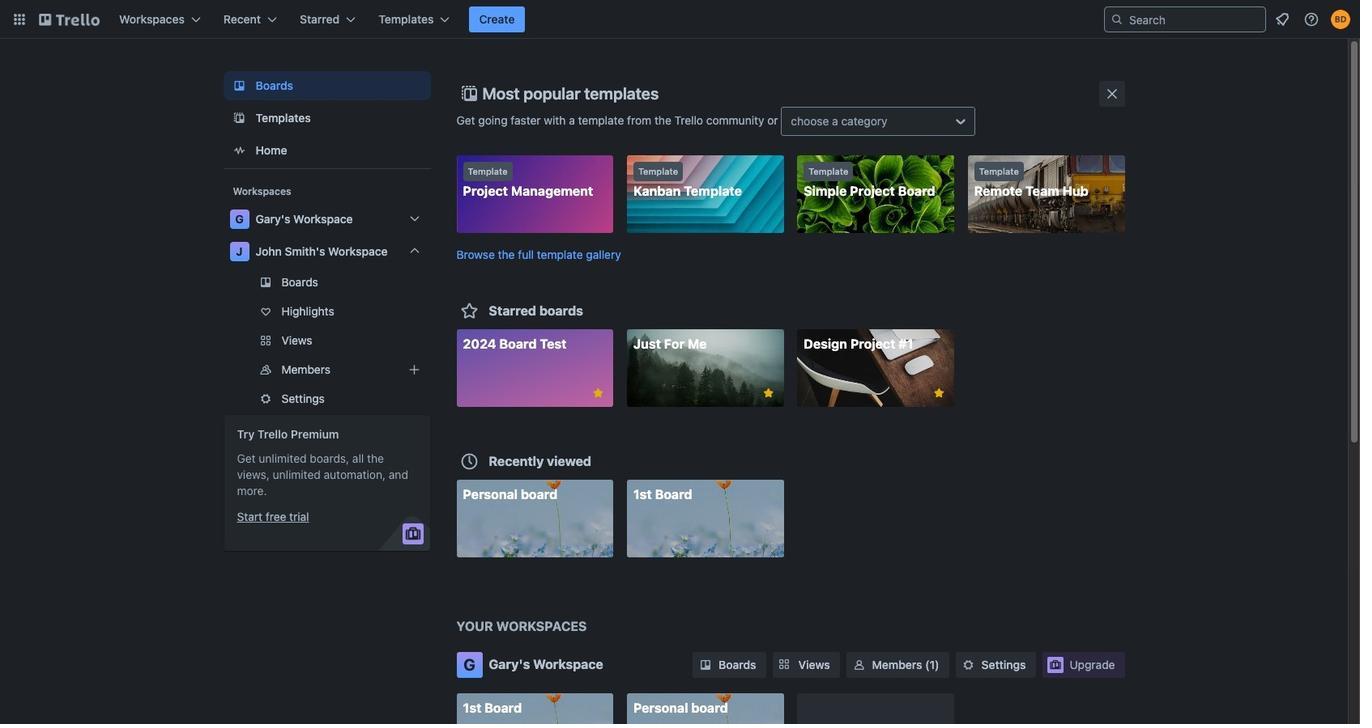 Task type: vqa. For each thing, say whether or not it's contained in the screenshot.
'Color: purple, title: "Design Team"' element to the middle
no



Task type: describe. For each thing, give the bounding box(es) containing it.
template board image
[[230, 109, 249, 128]]

search image
[[1111, 13, 1124, 26]]

Search field
[[1124, 8, 1265, 31]]

primary element
[[0, 0, 1360, 39]]

barb dwyer (barbdwyer3) image
[[1331, 10, 1350, 29]]

home image
[[230, 141, 249, 160]]

sm image
[[960, 657, 977, 674]]

board image
[[230, 76, 249, 96]]

click to unstar this board. it will be removed from your starred list. image
[[932, 386, 946, 401]]

back to home image
[[39, 6, 100, 32]]



Task type: locate. For each thing, give the bounding box(es) containing it.
1 click to unstar this board. it will be removed from your starred list. image from the left
[[591, 386, 605, 401]]

0 horizontal spatial click to unstar this board. it will be removed from your starred list. image
[[591, 386, 605, 401]]

0 notifications image
[[1273, 10, 1292, 29]]

open information menu image
[[1303, 11, 1320, 28]]

sm image
[[697, 657, 714, 674], [851, 657, 867, 674]]

1 horizontal spatial sm image
[[851, 657, 867, 674]]

add image
[[405, 360, 424, 380]]

click to unstar this board. it will be removed from your starred list. image
[[591, 386, 605, 401], [761, 386, 776, 401]]

2 click to unstar this board. it will be removed from your starred list. image from the left
[[761, 386, 776, 401]]

1 horizontal spatial click to unstar this board. it will be removed from your starred list. image
[[761, 386, 776, 401]]

0 horizontal spatial sm image
[[697, 657, 714, 674]]

1 sm image from the left
[[697, 657, 714, 674]]

2 sm image from the left
[[851, 657, 867, 674]]



